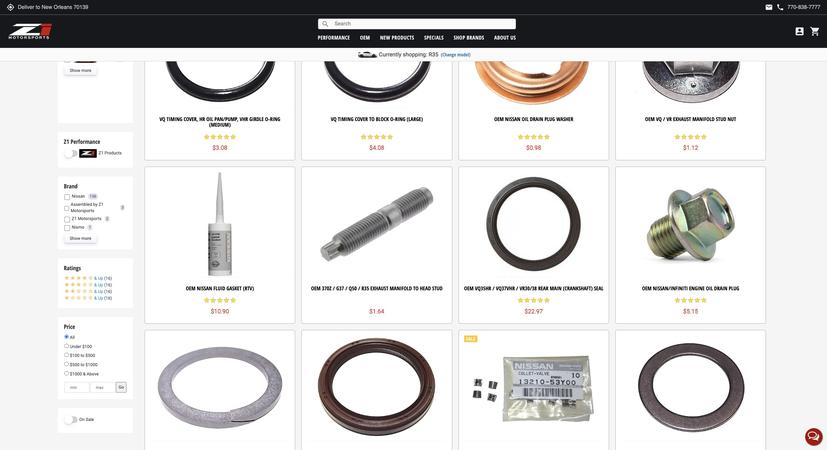 Task type: vqa. For each thing, say whether or not it's contained in the screenshot.
the top Show More button
yes



Task type: locate. For each thing, give the bounding box(es) containing it.
about us
[[495, 34, 517, 41]]

1 timing from the left
[[167, 116, 183, 123]]

0 vertical spatial $100
[[82, 345, 92, 350]]

r35 right q50
[[362, 285, 369, 293]]

$5.15
[[684, 308, 699, 315]]

o-
[[265, 116, 270, 123], [391, 116, 395, 123]]

vq timing cover to block o-ring (large)
[[331, 116, 423, 123]]

show more button down nissan 300zx z32 1990 1991 1992 1993 1994 1995 1996 vg30dett vg30de twin turbo non turbo z1 motorsports image
[[65, 67, 97, 75]]

0 horizontal spatial vq
[[160, 116, 165, 123]]

stud left "nut"
[[717, 116, 727, 123]]

$500 up $500 to $1000
[[86, 354, 95, 359]]

oil right hr
[[207, 116, 213, 123]]

4 up from the top
[[98, 296, 103, 301]]

star star star star star up $5.15
[[675, 298, 708, 304]]

&
[[94, 276, 97, 281], [94, 283, 97, 288], [94, 289, 97, 294], [94, 296, 97, 301], [83, 372, 86, 377]]

manifold left head
[[390, 285, 412, 293]]

0 horizontal spatial plug
[[545, 116, 556, 123]]

exhaust right the vr
[[674, 116, 692, 123]]

r35 left (change
[[429, 51, 439, 58]]

1 horizontal spatial $1000
[[86, 363, 98, 368]]

0 horizontal spatial timing
[[167, 116, 183, 123]]

1 horizontal spatial nissan
[[197, 285, 212, 293]]

ratings
[[64, 265, 81, 273]]

show down nissan 300zx z32 1990 1991 1992 1993 1994 1995 1996 vg30dett vg30de twin turbo non turbo z1 motorsports image
[[70, 68, 80, 73]]

2 vq from the left
[[331, 116, 337, 123]]

specials link
[[425, 34, 444, 41]]

(crankshaft)
[[564, 285, 593, 293]]

currently shopping: r35 (change model)
[[379, 51, 471, 58]]

1 o- from the left
[[265, 116, 270, 123]]

$100 up '$100 to $500'
[[82, 345, 92, 350]]

z1 left the products
[[99, 151, 104, 156]]

0 vertical spatial more
[[82, 68, 91, 73]]

None checkbox
[[65, 195, 70, 200], [65, 206, 69, 212], [65, 226, 70, 231], [65, 195, 70, 200], [65, 206, 69, 212], [65, 226, 70, 231]]

cover
[[355, 116, 368, 123]]

stud
[[717, 116, 727, 123], [433, 285, 443, 293]]

0 vertical spatial $500
[[86, 354, 95, 359]]

3 16 from the top
[[106, 289, 111, 294]]

vq left cover,
[[160, 116, 165, 123]]

o- right girdle
[[265, 116, 270, 123]]

/ left the vr
[[664, 116, 666, 123]]

vq inside vq timing cover, hr oil pan/pump, vhr girdle o-ring (medium)
[[160, 116, 165, 123]]

1 vertical spatial stud
[[433, 285, 443, 293]]

to right the cover
[[370, 116, 375, 123]]

nut
[[728, 116, 737, 123]]

2
[[106, 217, 108, 222]]

1 horizontal spatial vq
[[331, 116, 337, 123]]

None radio
[[65, 335, 69, 340], [65, 344, 69, 349], [65, 363, 69, 367], [65, 335, 69, 340], [65, 344, 69, 349], [65, 363, 69, 367]]

2 show from the top
[[70, 236, 80, 241]]

1 show more button from the top
[[65, 67, 97, 75]]

up
[[98, 276, 103, 281], [98, 283, 103, 288], [98, 289, 103, 294], [98, 296, 103, 301]]

motorsports
[[71, 208, 94, 213], [78, 217, 102, 222]]

(rtv)
[[243, 285, 254, 293]]

z1 for z1 performance
[[64, 138, 69, 146]]

350z
[[100, 46, 110, 51]]

ring left (large)
[[395, 116, 406, 123]]

z1 up nismo
[[72, 217, 77, 222]]

z1 performance
[[64, 138, 100, 146]]

$500
[[86, 354, 95, 359], [70, 363, 80, 368]]

$3.08
[[213, 145, 228, 152]]

timing for cover,
[[167, 116, 183, 123]]

r35 left 142
[[100, 15, 107, 20]]

drain right engine
[[715, 285, 728, 293]]

1 vertical spatial show
[[70, 236, 80, 241]]

0 horizontal spatial ring
[[270, 116, 281, 123]]

0 vertical spatial motorsports
[[71, 208, 94, 213]]

1 horizontal spatial ring
[[395, 116, 406, 123]]

2 timing from the left
[[338, 116, 354, 123]]

0 vertical spatial show more
[[70, 68, 91, 73]]

oem for oem link
[[360, 34, 370, 41]]

exhaust
[[674, 116, 692, 123], [371, 285, 389, 293]]

show
[[70, 68, 80, 73], [70, 236, 80, 241]]

0 vertical spatial stud
[[717, 116, 727, 123]]

stud right head
[[433, 285, 443, 293]]

$4.08
[[370, 145, 385, 152]]

0 vertical spatial show
[[70, 68, 80, 73]]

z1 left performance
[[64, 138, 69, 146]]

vq left the vr
[[657, 116, 662, 123]]

1 vq from the left
[[160, 116, 165, 123]]

all
[[69, 336, 75, 341]]

$10.90
[[211, 308, 229, 315]]

timing left cover,
[[167, 116, 183, 123]]

main
[[550, 285, 562, 293]]

more for model
[[82, 68, 91, 73]]

to
[[370, 116, 375, 123], [414, 285, 419, 293], [81, 354, 84, 359], [81, 363, 84, 368]]

$1000 down $500 to $1000
[[70, 372, 82, 377]]

3 & up 16 from the top
[[94, 289, 111, 294]]

$100 to $500
[[69, 354, 95, 359]]

vq left the cover
[[331, 116, 337, 123]]

timing inside vq timing cover, hr oil pan/pump, vhr girdle o-ring (medium)
[[167, 116, 183, 123]]

z1 for z1 products
[[99, 151, 104, 156]]

0 vertical spatial exhaust
[[674, 116, 692, 123]]

more down 1
[[82, 236, 91, 241]]

z1 motorsports logo image
[[8, 23, 53, 40]]

oem nissan oil drain plug washer
[[495, 116, 574, 123]]

0 horizontal spatial o-
[[265, 116, 270, 123]]

star star star star star up $22.97
[[518, 298, 551, 304]]

mail
[[766, 3, 774, 11]]

new products link
[[380, 34, 415, 41]]

$100
[[82, 345, 92, 350], [70, 354, 80, 359]]

oem 370z / g37 / q50 / r35 exhaust manifold to head stud
[[311, 285, 443, 293]]

1 vertical spatial manifold
[[390, 285, 412, 293]]

1 horizontal spatial manifold
[[693, 116, 715, 123]]

plug
[[545, 116, 556, 123], [730, 285, 740, 293]]

1 vertical spatial more
[[82, 236, 91, 241]]

show more button down nismo
[[65, 235, 97, 243]]

300zx
[[100, 56, 112, 61]]

/ right vq35hr
[[493, 285, 495, 293]]

1 vertical spatial show more
[[70, 236, 91, 241]]

1 vertical spatial plug
[[730, 285, 740, 293]]

/
[[664, 116, 666, 123], [333, 285, 335, 293], [346, 285, 348, 293], [359, 285, 361, 293], [493, 285, 495, 293], [517, 285, 519, 293]]

1 horizontal spatial exhaust
[[674, 116, 692, 123]]

star star star star star up $3.08
[[204, 134, 237, 140]]

1 vertical spatial show more button
[[65, 235, 97, 243]]

max number field
[[90, 383, 115, 393]]

vq timing cover, hr oil pan/pump, vhr girdle o-ring (medium)
[[160, 116, 281, 129]]

None checkbox
[[65, 47, 70, 52], [65, 57, 70, 62], [65, 217, 70, 223], [65, 47, 70, 52], [65, 57, 70, 62], [65, 217, 70, 223]]

z1 right by
[[99, 202, 104, 207]]

0 horizontal spatial stud
[[433, 285, 443, 293]]

nissan for oem nissan oil drain plug washer
[[506, 116, 521, 123]]

0 horizontal spatial $100
[[70, 354, 80, 359]]

z1 for z1 motorsports
[[72, 217, 77, 222]]

oem
[[360, 34, 370, 41], [495, 116, 504, 123], [646, 116, 655, 123], [186, 285, 196, 293], [311, 285, 321, 293], [465, 285, 474, 293], [643, 285, 652, 293]]

0 vertical spatial nissan
[[506, 116, 521, 123]]

$100 down under
[[70, 354, 80, 359]]

mail phone
[[766, 3, 785, 11]]

show down nismo
[[70, 236, 80, 241]]

0 vertical spatial drain
[[530, 116, 544, 123]]

oem for oem nissan/infiniti engine oil drain plug
[[643, 285, 652, 293]]

timing left the cover
[[338, 116, 354, 123]]

model
[[64, 3, 79, 11]]

0 horizontal spatial oil
[[207, 116, 213, 123]]

oem link
[[360, 34, 370, 41]]

nissan 350z z33 2003 2004 2005 2006 2007 2008 2009 vq35de 3.5l revup rev up vq35hr nismo z1 motorsports image
[[72, 44, 98, 53]]

star star star star star up the $0.98
[[518, 134, 551, 140]]

None radio
[[65, 353, 69, 358], [65, 372, 69, 376], [65, 353, 69, 358], [65, 372, 69, 376]]

2 horizontal spatial r35
[[429, 51, 439, 58]]

more
[[82, 68, 91, 73], [82, 236, 91, 241]]

ring right girdle
[[270, 116, 281, 123]]

/ right g37
[[346, 285, 348, 293]]

nissan for oem nissan fluid gasket (rtv)
[[197, 285, 212, 293]]

136
[[90, 194, 96, 199]]

1 horizontal spatial drain
[[715, 285, 728, 293]]

washer
[[557, 116, 574, 123]]

r35
[[100, 15, 107, 20], [429, 51, 439, 58], [362, 285, 369, 293]]

2 show more button from the top
[[65, 235, 97, 243]]

star star star star star up $1.12
[[675, 134, 708, 140]]

2 horizontal spatial vq
[[657, 116, 662, 123]]

oil inside vq timing cover, hr oil pan/pump, vhr girdle o-ring (medium)
[[207, 116, 213, 123]]

search
[[322, 20, 330, 28]]

oil right engine
[[707, 285, 714, 293]]

2 horizontal spatial nissan
[[506, 116, 521, 123]]

& up 16
[[94, 276, 111, 281], [94, 283, 111, 288], [94, 289, 111, 294], [94, 296, 111, 301]]

$1000 up above
[[86, 363, 98, 368]]

1 vertical spatial exhaust
[[371, 285, 389, 293]]

1
[[89, 225, 91, 230]]

oem for oem 370z / g37 / q50 / r35 exhaust manifold to head stud
[[311, 285, 321, 293]]

vq for vq timing cover to block o-ring (large)
[[331, 116, 337, 123]]

$22.97
[[525, 308, 543, 315]]

motorsports up 1
[[78, 217, 102, 222]]

0 horizontal spatial nissan
[[72, 194, 85, 199]]

nismo
[[72, 225, 84, 230]]

16
[[106, 276, 111, 281], [106, 283, 111, 288], [106, 289, 111, 294], [106, 296, 111, 301]]

motorsports down assembled
[[71, 208, 94, 213]]

(medium)
[[209, 121, 231, 129]]

shopping_cart
[[811, 26, 821, 37]]

more down nissan 300zx z32 1990 1991 1992 1993 1994 1995 1996 vg30dett vg30de twin turbo non turbo z1 motorsports image
[[82, 68, 91, 73]]

show more down nismo
[[70, 236, 91, 241]]

o- right the block
[[391, 116, 395, 123]]

0 vertical spatial show more button
[[65, 67, 97, 75]]

/ right q50
[[359, 285, 361, 293]]

1 show more from the top
[[70, 68, 91, 73]]

show more down nissan 300zx z32 1990 1991 1992 1993 1994 1995 1996 vg30dett vg30de twin turbo non turbo z1 motorsports image
[[70, 68, 91, 73]]

1 show from the top
[[70, 68, 80, 73]]

1 horizontal spatial r35
[[362, 285, 369, 293]]

oem for oem nissan oil drain plug washer
[[495, 116, 504, 123]]

star star star star star up '$10.90'
[[204, 298, 237, 304]]

oil up the $0.98
[[522, 116, 529, 123]]

drain left washer
[[530, 116, 544, 123]]

1 vertical spatial $500
[[70, 363, 80, 368]]

1 horizontal spatial $500
[[86, 354, 95, 359]]

1 vertical spatial r35
[[429, 51, 439, 58]]

3 up from the top
[[98, 289, 103, 294]]

exhaust up $1.64
[[371, 285, 389, 293]]

star star star star star up $4.08
[[361, 134, 394, 140]]

nissan
[[506, 116, 521, 123], [72, 194, 85, 199], [197, 285, 212, 293]]

(large)
[[407, 116, 423, 123]]

1 vertical spatial $1000
[[70, 372, 82, 377]]

phone
[[777, 3, 785, 11]]

1 horizontal spatial timing
[[338, 116, 354, 123]]

oem nissan fluid gasket (rtv)
[[186, 285, 254, 293]]

0 vertical spatial manifold
[[693, 116, 715, 123]]

2 show more from the top
[[70, 236, 91, 241]]

2 more from the top
[[82, 236, 91, 241]]

nissan r35 gtr gt-r awd twin turbo 2009 2010 2011 2012 2013 2014 2015 2016 2017 2018 2019 2020 vr38dett z1 motorsports image
[[72, 14, 98, 22]]

on sale
[[79, 418, 94, 423]]

show more for model
[[70, 68, 91, 73]]

259
[[114, 46, 121, 51]]

star star star star star for vr
[[675, 134, 708, 140]]

0 horizontal spatial exhaust
[[371, 285, 389, 293]]

$500 down '$100 to $500'
[[70, 363, 80, 368]]

1 more from the top
[[82, 68, 91, 73]]

o- inside vq timing cover, hr oil pan/pump, vhr girdle o-ring (medium)
[[265, 116, 270, 123]]

min number field
[[65, 383, 90, 393]]

0 vertical spatial r35
[[100, 15, 107, 20]]

2 vertical spatial nissan
[[197, 285, 212, 293]]

1 vertical spatial $100
[[70, 354, 80, 359]]

assembled
[[71, 202, 92, 207]]

2 up from the top
[[98, 283, 103, 288]]

oem for oem nissan fluid gasket (rtv)
[[186, 285, 196, 293]]

0 horizontal spatial manifold
[[390, 285, 412, 293]]

/ left vr30/38
[[517, 285, 519, 293]]

1 horizontal spatial o-
[[391, 116, 395, 123]]

manifold left "nut"
[[693, 116, 715, 123]]

vr30/38
[[520, 285, 537, 293]]

1 ring from the left
[[270, 116, 281, 123]]

3 vq from the left
[[657, 116, 662, 123]]

oil
[[207, 116, 213, 123], [522, 116, 529, 123], [707, 285, 714, 293]]



Task type: describe. For each thing, give the bounding box(es) containing it.
performance link
[[318, 34, 350, 41]]

brands
[[467, 34, 485, 41]]

by
[[93, 202, 98, 207]]

gasket
[[227, 285, 242, 293]]

on
[[79, 418, 85, 423]]

to left head
[[414, 285, 419, 293]]

vhr
[[240, 116, 248, 123]]

specials
[[425, 34, 444, 41]]

seal
[[595, 285, 604, 293]]

fluid
[[214, 285, 225, 293]]

shop brands
[[454, 34, 485, 41]]

new products
[[380, 34, 415, 41]]

z1 products
[[99, 151, 122, 156]]

nissan/infiniti
[[654, 285, 689, 293]]

z1 inside assembled by z1 motorsports
[[99, 202, 104, 207]]

engine
[[690, 285, 705, 293]]

rear
[[539, 285, 549, 293]]

z1 motorsports
[[72, 217, 102, 222]]

timing for cover
[[338, 116, 354, 123]]

shopping:
[[403, 51, 428, 58]]

oem for oem vq35hr / vq37vhr / vr30/38 rear main (crankshaft) seal
[[465, 285, 474, 293]]

star star star star star for vq37vhr
[[518, 298, 551, 304]]

nissan 300zx z32 1990 1991 1992 1993 1994 1995 1996 vg30dett vg30de twin turbo non turbo z1 motorsports image
[[72, 55, 98, 63]]

my_location
[[7, 3, 15, 11]]

show for brand
[[70, 236, 80, 241]]

q50
[[349, 285, 357, 293]]

370z
[[322, 285, 332, 293]]

star star star star star for hr
[[204, 134, 237, 140]]

1 horizontal spatial stud
[[717, 116, 727, 123]]

vq37vhr
[[496, 285, 515, 293]]

1 vertical spatial drain
[[715, 285, 728, 293]]

about us link
[[495, 34, 517, 41]]

performance
[[318, 34, 350, 41]]

go button
[[116, 383, 127, 393]]

2 horizontal spatial oil
[[707, 285, 714, 293]]

vr
[[667, 116, 673, 123]]

to down '$100 to $500'
[[81, 363, 84, 368]]

star star star star star for oil
[[675, 298, 708, 304]]

1 horizontal spatial $100
[[82, 345, 92, 350]]

$0.98
[[527, 145, 542, 152]]

to up $500 to $1000
[[81, 354, 84, 359]]

2 ring from the left
[[395, 116, 406, 123]]

1 up from the top
[[98, 276, 103, 281]]

1 16 from the top
[[106, 276, 111, 281]]

1 horizontal spatial plug
[[730, 285, 740, 293]]

performance
[[71, 138, 100, 146]]

0 horizontal spatial r35
[[100, 15, 107, 20]]

g37
[[337, 285, 344, 293]]

oem nissan/infiniti engine oil drain plug
[[643, 285, 740, 293]]

0 vertical spatial $1000
[[86, 363, 98, 368]]

new
[[380, 34, 391, 41]]

above
[[87, 372, 99, 377]]

model)
[[458, 52, 471, 58]]

assembled by z1 motorsports
[[71, 202, 104, 213]]

0 horizontal spatial $1000
[[70, 372, 82, 377]]

0 vertical spatial plug
[[545, 116, 556, 123]]

vq35hr
[[475, 285, 492, 293]]

(change
[[441, 52, 457, 58]]

$500 to $1000
[[69, 363, 98, 368]]

us
[[511, 34, 517, 41]]

shop brands link
[[454, 34, 485, 41]]

0 horizontal spatial $500
[[70, 363, 80, 368]]

2 vertical spatial r35
[[362, 285, 369, 293]]

oem for oem vq / vr exhaust manifold stud nut
[[646, 116, 655, 123]]

1 vertical spatial motorsports
[[78, 217, 102, 222]]

under  $100
[[69, 345, 92, 350]]

4 16 from the top
[[106, 296, 111, 301]]

currently
[[379, 51, 402, 58]]

3
[[122, 206, 124, 210]]

(change model) link
[[441, 52, 471, 58]]

$1.12
[[684, 145, 699, 152]]

shopping_cart link
[[809, 26, 821, 37]]

under
[[70, 345, 81, 350]]

show for model
[[70, 68, 80, 73]]

account_box
[[795, 26, 806, 37]]

go
[[119, 385, 124, 390]]

about
[[495, 34, 510, 41]]

oem vq35hr / vq37vhr / vr30/38 rear main (crankshaft) seal
[[465, 285, 604, 293]]

show more button for brand
[[65, 235, 97, 243]]

more for brand
[[82, 236, 91, 241]]

1 vertical spatial nissan
[[72, 194, 85, 199]]

pan/pump,
[[215, 116, 239, 123]]

star star star star star for to
[[361, 134, 394, 140]]

2 & up 16 from the top
[[94, 283, 111, 288]]

hr
[[200, 116, 205, 123]]

$1.64
[[370, 308, 385, 315]]

1 horizontal spatial oil
[[522, 116, 529, 123]]

1 & up 16 from the top
[[94, 276, 111, 281]]

star star star star star for gasket
[[204, 298, 237, 304]]

account_box link
[[794, 26, 807, 37]]

ring inside vq timing cover, hr oil pan/pump, vhr girdle o-ring (medium)
[[270, 116, 281, 123]]

142
[[112, 15, 119, 20]]

cover,
[[184, 116, 198, 123]]

$1000 & above
[[69, 372, 99, 377]]

2 o- from the left
[[391, 116, 395, 123]]

motorsports inside assembled by z1 motorsports
[[71, 208, 94, 213]]

/ left g37
[[333, 285, 335, 293]]

star star star star star for drain
[[518, 134, 551, 140]]

brand
[[64, 183, 78, 190]]

head
[[420, 285, 431, 293]]

price
[[64, 323, 75, 331]]

products
[[392, 34, 415, 41]]

shop
[[454, 34, 466, 41]]

show more for brand
[[70, 236, 91, 241]]

girdle
[[250, 116, 264, 123]]

mail link
[[766, 3, 774, 11]]

vq for vq timing cover, hr oil pan/pump, vhr girdle o-ring (medium)
[[160, 116, 165, 123]]

258
[[117, 56, 124, 61]]

2 16 from the top
[[106, 283, 111, 288]]

phone link
[[777, 3, 821, 11]]

oem vq / vr exhaust manifold stud nut
[[646, 116, 737, 123]]

4 & up 16 from the top
[[94, 296, 111, 301]]

show more button for model
[[65, 67, 97, 75]]

Search search field
[[330, 19, 516, 29]]

0 horizontal spatial drain
[[530, 116, 544, 123]]



